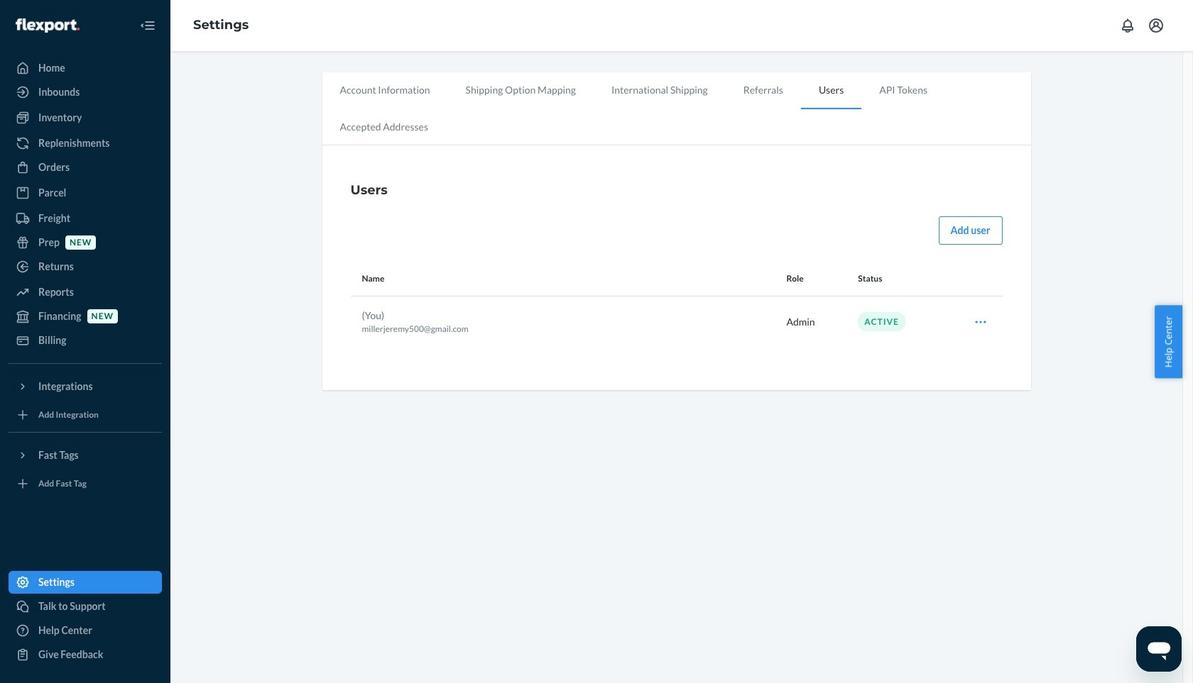 Task type: locate. For each thing, give the bounding box(es) containing it.
open account menu image
[[1148, 17, 1165, 34]]

tab list
[[322, 72, 1031, 146]]

tab
[[322, 72, 448, 108], [448, 72, 594, 108], [594, 72, 726, 108], [726, 72, 801, 108], [801, 72, 862, 109], [862, 72, 945, 108], [322, 109, 446, 145]]



Task type: describe. For each thing, give the bounding box(es) containing it.
close navigation image
[[139, 17, 156, 34]]

open notifications image
[[1119, 17, 1136, 34]]

flexport logo image
[[16, 18, 79, 32]]



Task type: vqa. For each thing, say whether or not it's contained in the screenshot.
Flexport logo
yes



